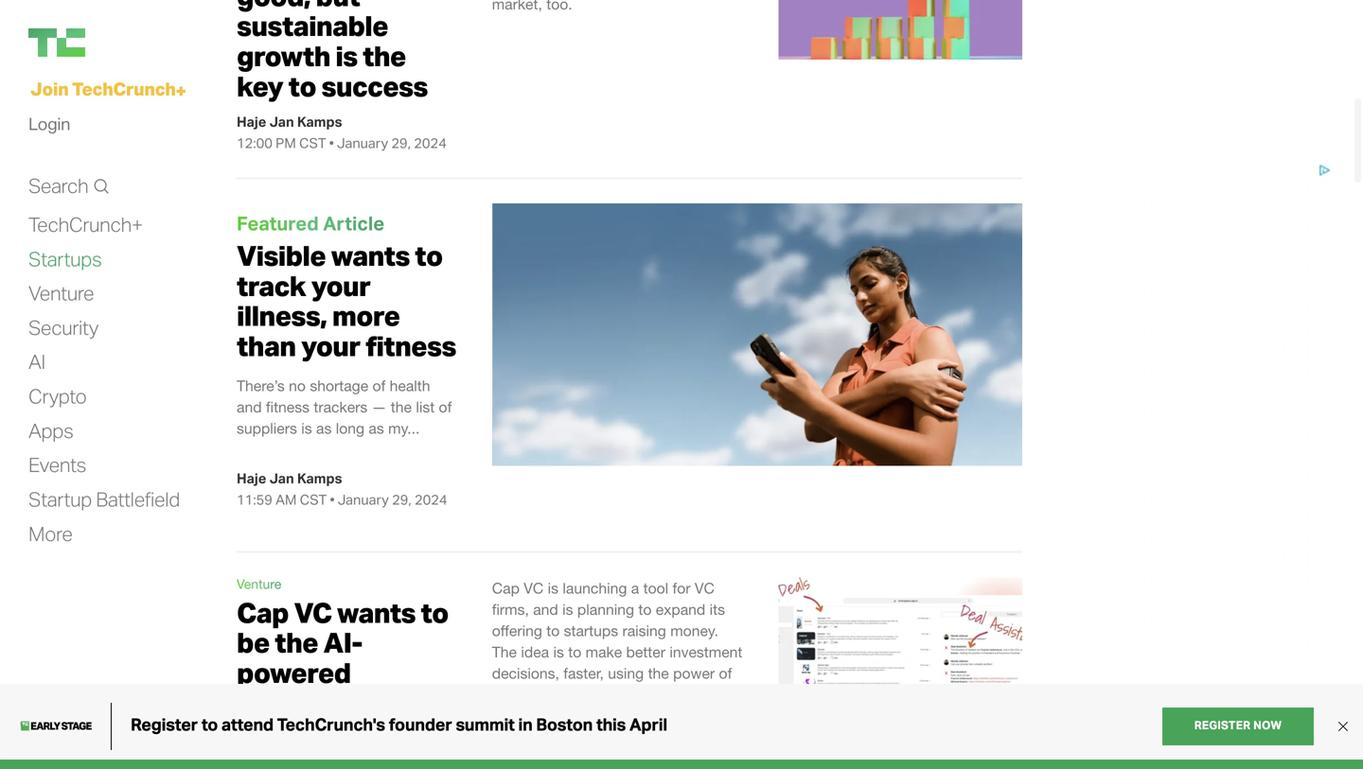 Task type: locate. For each thing, give the bounding box(es) containing it.
vc
[[524, 580, 544, 597], [695, 580, 715, 597], [294, 596, 332, 630], [514, 687, 534, 704]]

2 vertical spatial of
[[719, 665, 732, 683]]

• right 'am'
[[330, 491, 335, 509]]

29, for haje jan kamps 11:59 am cst • january 29, 2024
[[392, 491, 412, 509]]

venture link up be
[[237, 577, 281, 592]]

• inside haje jan kamps 11:59 am cst • january 29, 2024
[[330, 491, 335, 509]]

0 vertical spatial the
[[391, 399, 412, 416]]

the down better
[[648, 665, 669, 683]]

venture up be
[[237, 577, 281, 592]]

1 vertical spatial january
[[338, 491, 389, 509]]

jan inside haje jan kamps 12:00 pm cst • january 29, 2024
[[270, 113, 294, 130]]

2 horizontal spatial the
[[648, 665, 669, 683]]

0 vertical spatial kamps
[[297, 113, 342, 130]]

events link
[[28, 453, 86, 478]]

your up shortage
[[301, 329, 360, 363]]

venture link
[[28, 281, 94, 306], [237, 577, 281, 592]]

more
[[332, 299, 400, 333]]

• right pm
[[329, 134, 334, 151]]

2 vertical spatial the
[[648, 665, 669, 683]]

1 vertical spatial cst
[[300, 491, 327, 509]]

2024 inside haje jan kamps 12:00 pm cst • january 29, 2024
[[414, 134, 447, 151]]

for up expand
[[673, 580, 691, 597]]

29, inside haje jan kamps 11:59 am cst • january 29, 2024
[[392, 491, 412, 509]]

login link
[[28, 109, 70, 139]]

1 vertical spatial for
[[344, 716, 383, 751]]

haje jan kamps link for am
[[237, 470, 342, 487]]

as
[[316, 420, 332, 438], [369, 420, 384, 438]]

list
[[416, 399, 435, 416]]

ai-
[[323, 626, 362, 660]]

wants for your
[[331, 238, 410, 273]]

0 horizontal spatial the
[[275, 626, 318, 660]]

techcrunch link
[[28, 28, 218, 57]]

expand
[[656, 601, 706, 619]]

more
[[28, 522, 73, 546]]

1 horizontal spatial a
[[631, 580, 640, 597]]

fitness up health
[[366, 329, 456, 363]]

venture for venture
[[28, 281, 94, 306]]

0 horizontal spatial venture
[[28, 281, 94, 306]]

cap vc wants to be the ai- powered 'operating system' for vcs link
[[237, 596, 449, 751]]

startups
[[28, 246, 102, 271]]

0 horizontal spatial for
[[344, 716, 383, 751]]

of right list at bottom
[[439, 399, 452, 416]]

0 horizontal spatial cap
[[237, 596, 289, 630]]

2 as from the left
[[369, 420, 384, 438]]

launching
[[563, 580, 627, 597]]

there's no shortage of health and fitness trackers — the list of suppliers is as long as my...
[[237, 377, 452, 438]]

venture
[[28, 281, 94, 306], [237, 577, 281, 592]]

0 vertical spatial haje
[[237, 113, 266, 130]]

kamps
[[297, 113, 342, 130], [297, 470, 342, 487]]

1 vertical spatial •
[[330, 491, 335, 509]]

wants
[[331, 238, 410, 273], [337, 596, 416, 630]]

cst for 12:00 pm cst
[[299, 134, 326, 151]]

cap inside venture cap vc wants to be the ai- powered 'operating system' for vcs
[[237, 596, 289, 630]]

vcs
[[388, 716, 441, 751]]

of
[[373, 377, 386, 395], [439, 399, 452, 416], [719, 665, 732, 683]]

• inside haje jan kamps 12:00 pm cst • january 29, 2024
[[329, 134, 334, 151]]

0 horizontal spatial fitness
[[266, 399, 310, 416]]

of inside cap vc is launching a tool for vc firms, and is planning to expand its offering to startups raising money. the idea is to make better investment decisions, faster, using the power of ai. vc is a pe...
[[719, 665, 732, 683]]

0 vertical spatial jan
[[270, 113, 294, 130]]

as left "long" at the bottom left of the page
[[316, 420, 332, 438]]

29, inside haje jan kamps 12:00 pm cst • january 29, 2024
[[392, 134, 411, 151]]

cst right pm
[[299, 134, 326, 151]]

better
[[627, 644, 666, 661]]

wants inside venture cap vc wants to be the ai- powered 'operating system' for vcs
[[337, 596, 416, 630]]

0 vertical spatial venture
[[28, 281, 94, 306]]

events
[[28, 453, 86, 478]]

pm
[[276, 134, 296, 151]]

0 vertical spatial of
[[373, 377, 386, 395]]

techcrunch+ link
[[28, 212, 143, 238]]

fitness inside 'there's no shortage of health and fitness trackers — the list of suppliers is as long as my...'
[[266, 399, 310, 416]]

and down the there's
[[237, 399, 262, 416]]

a woman is looking at her phone, wearing a visible illness tracker image
[[492, 204, 1023, 466]]

cap up firms, in the bottom of the page
[[492, 580, 520, 597]]

startup battlefield link
[[28, 487, 180, 513]]

ai
[[28, 350, 45, 374]]

trackers
[[314, 399, 368, 416]]

vc up its
[[695, 580, 715, 597]]

cst for 11:59 am cst
[[300, 491, 327, 509]]

cst inside haje jan kamps 12:00 pm cst • january 29, 2024
[[299, 134, 326, 151]]

1 horizontal spatial and
[[533, 601, 559, 619]]

1 horizontal spatial of
[[439, 399, 452, 416]]

1 kamps from the top
[[297, 113, 342, 130]]

jan up 'am'
[[270, 470, 294, 487]]

kamps inside haje jan kamps 11:59 am cst • january 29, 2024
[[297, 470, 342, 487]]

2 2024 from the top
[[415, 491, 448, 509]]

• for 12:00 pm cst
[[329, 134, 334, 151]]

and
[[237, 399, 262, 416], [533, 601, 559, 619]]

1 haje from the top
[[237, 113, 266, 130]]

cap vc is launching a tool for vc firms, and is planning to expand its offering to startups raising money. the idea is to make better investment decisions, faster, using the power of ai. vc is a pe...
[[492, 580, 743, 704]]

fitness
[[366, 329, 456, 363], [266, 399, 310, 416]]

tool
[[644, 580, 669, 597]]

1 horizontal spatial for
[[673, 580, 691, 597]]

venture for venture cap vc wants to be the ai- powered 'operating system' for vcs
[[237, 577, 281, 592]]

my...
[[388, 420, 420, 438]]

1 jan from the top
[[270, 113, 294, 130]]

1 horizontal spatial venture
[[237, 577, 281, 592]]

apps
[[28, 418, 73, 443]]

0 vertical spatial 2024
[[414, 134, 447, 151]]

2 jan from the top
[[270, 470, 294, 487]]

jan inside haje jan kamps 11:59 am cst • january 29, 2024
[[270, 470, 294, 487]]

1 haje jan kamps link from the top
[[237, 113, 342, 130]]

2 horizontal spatial of
[[719, 665, 732, 683]]

2 haje jan kamps link from the top
[[237, 470, 342, 487]]

and inside 'there's no shortage of health and fitness trackers — the list of suppliers is as long as my...'
[[237, 399, 262, 416]]

11:59
[[237, 491, 273, 509]]

cap
[[492, 580, 520, 597], [237, 596, 289, 630]]

2 kamps from the top
[[297, 470, 342, 487]]

january inside haje jan kamps 11:59 am cst • january 29, 2024
[[338, 491, 389, 509]]

am
[[276, 491, 297, 509]]

the right be
[[275, 626, 318, 660]]

and right firms, in the bottom of the page
[[533, 601, 559, 619]]

1 vertical spatial your
[[301, 329, 360, 363]]

1 vertical spatial a
[[553, 687, 561, 704]]

join
[[30, 77, 69, 100]]

1 vertical spatial haje
[[237, 470, 266, 487]]

1 horizontal spatial fitness
[[366, 329, 456, 363]]

security
[[28, 315, 98, 340]]

•
[[329, 134, 334, 151], [330, 491, 335, 509]]

haje inside haje jan kamps 12:00 pm cst • january 29, 2024
[[237, 113, 266, 130]]

vc up powered
[[294, 596, 332, 630]]

of up the —
[[373, 377, 386, 395]]

shortage
[[310, 377, 369, 395]]

the
[[391, 399, 412, 416], [275, 626, 318, 660], [648, 665, 669, 683]]

visible
[[237, 238, 326, 273]]

money.
[[671, 623, 719, 640]]

kamps inside haje jan kamps 12:00 pm cst • january 29, 2024
[[297, 113, 342, 130]]

january right pm
[[337, 134, 388, 151]]

29, for haje jan kamps 12:00 pm cst • january 29, 2024
[[392, 134, 411, 151]]

is inside 'there's no shortage of health and fitness trackers — the list of suppliers is as long as my...'
[[301, 420, 312, 438]]

the up my...
[[391, 399, 412, 416]]

make
[[586, 644, 622, 661]]

january inside haje jan kamps 12:00 pm cst • january 29, 2024
[[337, 134, 388, 151]]

0 vertical spatial and
[[237, 399, 262, 416]]

faster,
[[564, 665, 604, 683]]

1 vertical spatial venture link
[[237, 577, 281, 592]]

29,
[[392, 134, 411, 151], [392, 491, 412, 509]]

0 horizontal spatial venture link
[[28, 281, 94, 306]]

2024 inside haje jan kamps 11:59 am cst • january 29, 2024
[[415, 491, 448, 509]]

+
[[176, 79, 186, 102]]

for inside cap vc is launching a tool for vc firms, and is planning to expand its offering to startups raising money. the idea is to make better investment decisions, faster, using the power of ai. vc is a pe...
[[673, 580, 691, 597]]

1 vertical spatial the
[[275, 626, 318, 660]]

1 vertical spatial wants
[[337, 596, 416, 630]]

1 vertical spatial jan
[[270, 470, 294, 487]]

join techcrunch +
[[30, 77, 186, 102]]

january
[[337, 134, 388, 151], [338, 491, 389, 509]]

1 vertical spatial venture
[[237, 577, 281, 592]]

for
[[673, 580, 691, 597], [344, 716, 383, 751]]

1 vertical spatial and
[[533, 601, 559, 619]]

is right suppliers
[[301, 420, 312, 438]]

1 vertical spatial haje jan kamps link
[[237, 470, 342, 487]]

is
[[301, 420, 312, 438], [548, 580, 559, 597], [563, 601, 573, 619], [554, 644, 564, 661], [538, 687, 549, 704]]

1 horizontal spatial as
[[369, 420, 384, 438]]

0 vertical spatial 29,
[[392, 134, 411, 151]]

0 vertical spatial haje jan kamps link
[[237, 113, 342, 130]]

1 vertical spatial kamps
[[297, 470, 342, 487]]

startups
[[564, 623, 619, 640]]

january for 12:00 pm cst
[[337, 134, 388, 151]]

your down article
[[311, 268, 371, 303]]

advertisement element
[[1051, 164, 1335, 732]]

techcrunch+
[[28, 212, 143, 237]]

0 vertical spatial wants
[[331, 238, 410, 273]]

a
[[631, 580, 640, 597], [553, 687, 561, 704]]

techcrunch
[[72, 77, 176, 100]]

jan up pm
[[270, 113, 294, 130]]

as down the —
[[369, 420, 384, 438]]

1 horizontal spatial venture link
[[237, 577, 281, 592]]

haje jan kamps link up pm
[[237, 113, 342, 130]]

12:00
[[237, 134, 273, 151]]

wants for the
[[337, 596, 416, 630]]

0 horizontal spatial as
[[316, 420, 332, 438]]

1 as from the left
[[316, 420, 332, 438]]

1 2024 from the top
[[414, 134, 447, 151]]

a left pe...
[[553, 687, 561, 704]]

to inside featured article visible wants to track your illness, more than your fitness
[[415, 238, 443, 273]]

haje jan kamps link
[[237, 113, 342, 130], [237, 470, 342, 487]]

startups link
[[28, 246, 102, 272]]

0 vertical spatial cst
[[299, 134, 326, 151]]

1 vertical spatial 29,
[[392, 491, 412, 509]]

—
[[372, 399, 387, 416]]

offering
[[492, 623, 543, 640]]

haje up the 11:59
[[237, 470, 266, 487]]

of down investment
[[719, 665, 732, 683]]

haje jan kamps link up 'am'
[[237, 470, 342, 487]]

article
[[323, 211, 385, 235]]

is left launching
[[548, 580, 559, 597]]

0 vertical spatial january
[[337, 134, 388, 151]]

0 vertical spatial •
[[329, 134, 334, 151]]

haje jan kamps 11:59 am cst • january 29, 2024
[[237, 470, 448, 509]]

fitness down no
[[266, 399, 310, 416]]

0 vertical spatial venture link
[[28, 281, 94, 306]]

for left vcs
[[344, 716, 383, 751]]

0 vertical spatial for
[[673, 580, 691, 597]]

your
[[311, 268, 371, 303], [301, 329, 360, 363]]

decisions,
[[492, 665, 560, 683]]

venture down startups link
[[28, 281, 94, 306]]

haje up 12:00
[[237, 113, 266, 130]]

haje
[[237, 113, 266, 130], [237, 470, 266, 487]]

long
[[336, 420, 365, 438]]

a left tool
[[631, 580, 640, 597]]

to
[[415, 238, 443, 273], [421, 596, 449, 630], [639, 601, 652, 619], [547, 623, 560, 640], [569, 644, 582, 661]]

0 horizontal spatial and
[[237, 399, 262, 416]]

cst inside haje jan kamps 11:59 am cst • january 29, 2024
[[300, 491, 327, 509]]

1 horizontal spatial the
[[391, 399, 412, 416]]

firms,
[[492, 601, 529, 619]]

haje jan kamps link for pm
[[237, 113, 342, 130]]

2 haje from the top
[[237, 470, 266, 487]]

jan
[[270, 113, 294, 130], [270, 470, 294, 487]]

0 vertical spatial fitness
[[366, 329, 456, 363]]

1 horizontal spatial cap
[[492, 580, 520, 597]]

haje inside haje jan kamps 11:59 am cst • january 29, 2024
[[237, 470, 266, 487]]

1 vertical spatial fitness
[[266, 399, 310, 416]]

cst right 'am'
[[300, 491, 327, 509]]

venture inside venture cap vc wants to be the ai- powered 'operating system' for vcs
[[237, 577, 281, 592]]

1 vertical spatial 2024
[[415, 491, 448, 509]]

wants inside featured article visible wants to track your illness, more than your fitness
[[331, 238, 410, 273]]

venture link up security
[[28, 281, 94, 306]]

vc up firms, in the bottom of the page
[[524, 580, 544, 597]]

january down "long" at the bottom left of the page
[[338, 491, 389, 509]]

jan for pm
[[270, 113, 294, 130]]

and inside cap vc is launching a tool for vc firms, and is planning to expand its offering to startups raising money. the idea is to make better investment decisions, faster, using the power of ai. vc is a pe...
[[533, 601, 559, 619]]

cap up powered
[[237, 596, 289, 630]]

2024
[[414, 134, 447, 151], [415, 491, 448, 509]]



Task type: vqa. For each thing, say whether or not it's contained in the screenshot.
Join TechCrunch +
yes



Task type: describe. For each thing, give the bounding box(es) containing it.
be
[[237, 626, 270, 660]]

suppliers
[[237, 420, 297, 438]]

startup battlefield
[[28, 487, 180, 512]]

1 vertical spatial of
[[439, 399, 452, 416]]

investment
[[670, 644, 743, 661]]

planning
[[578, 601, 635, 619]]

idea
[[521, 644, 549, 661]]

raising
[[623, 623, 667, 640]]

search
[[28, 173, 88, 198]]

track
[[237, 268, 306, 303]]

january for 11:59 am cst
[[338, 491, 389, 509]]

than
[[237, 329, 296, 363]]

0 horizontal spatial of
[[373, 377, 386, 395]]

'operating
[[237, 686, 371, 721]]

there's
[[237, 377, 285, 395]]

crypto link
[[28, 384, 87, 410]]

login
[[28, 113, 70, 134]]

illness,
[[237, 299, 327, 333]]

health
[[390, 377, 430, 395]]

search image
[[93, 177, 109, 196]]

0 vertical spatial your
[[311, 268, 371, 303]]

haje for haje jan kamps 11:59 am cst • january 29, 2024
[[237, 470, 266, 487]]

featured
[[237, 211, 319, 235]]

the inside venture cap vc wants to be the ai- powered 'operating system' for vcs
[[275, 626, 318, 660]]

ai.
[[492, 687, 510, 704]]

the inside cap vc is launching a tool for vc firms, and is planning to expand its offering to startups raising money. the idea is to make better investment decisions, faster, using the power of ai. vc is a pe...
[[648, 665, 669, 683]]

the inside 'there's no shortage of health and fitness trackers — the list of suppliers is as long as my...'
[[391, 399, 412, 416]]

using
[[608, 665, 644, 683]]

apps link
[[28, 418, 73, 444]]

fitness inside featured article visible wants to track your illness, more than your fitness
[[366, 329, 456, 363]]

0 vertical spatial a
[[631, 580, 640, 597]]

crypto
[[28, 384, 87, 409]]

security link
[[28, 315, 98, 341]]

more link
[[28, 522, 73, 547]]

man's hand in black and white placing block on largest stack of 5 growing stacks of yellow and red tinted blocks image
[[779, 0, 1023, 60]]

venture cap vc wants to be the ai- powered 'operating system' for vcs
[[237, 577, 449, 751]]

is right idea
[[554, 644, 564, 661]]

ai link
[[28, 350, 45, 375]]

power
[[674, 665, 715, 683]]

haje jan kamps 12:00 pm cst • january 29, 2024
[[237, 113, 447, 151]]

is down decisions,
[[538, 687, 549, 704]]

the
[[492, 644, 517, 661]]

powered
[[237, 656, 351, 691]]

battlefield
[[96, 487, 180, 512]]

cap inside cap vc is launching a tool for vc firms, and is planning to expand its offering to startups raising money. the idea is to make better investment decisions, faster, using the power of ai. vc is a pe...
[[492, 580, 520, 597]]

kamps for 12:00 pm cst
[[297, 113, 342, 130]]

2024 for haje jan kamps 11:59 am cst • january 29, 2024
[[415, 491, 448, 509]]

to inside venture cap vc wants to be the ai- powered 'operating system' for vcs
[[421, 596, 449, 630]]

0 horizontal spatial a
[[553, 687, 561, 704]]

startup
[[28, 487, 92, 512]]

• for 11:59 am cst
[[330, 491, 335, 509]]

haje for haje jan kamps 12:00 pm cst • january 29, 2024
[[237, 113, 266, 130]]

techcrunch image
[[28, 28, 85, 57]]

vc inside venture cap vc wants to be the ai- powered 'operating system' for vcs
[[294, 596, 332, 630]]

vc down decisions,
[[514, 687, 534, 704]]

2024 for haje jan kamps 12:00 pm cst • january 29, 2024
[[414, 134, 447, 151]]

its
[[710, 601, 725, 619]]

featured article visible wants to track your illness, more than your fitness
[[237, 211, 456, 363]]

kamps for 11:59 am cst
[[297, 470, 342, 487]]

jan for am
[[270, 470, 294, 487]]

is up the startups
[[563, 601, 573, 619]]

visible wants to track your illness, more than your fitness link
[[237, 238, 456, 363]]

cap vc image
[[779, 578, 1023, 708]]

for inside venture cap vc wants to be the ai- powered 'operating system' for vcs
[[344, 716, 383, 751]]

pe...
[[565, 687, 594, 704]]

system'
[[237, 716, 339, 751]]

no
[[289, 377, 306, 395]]



